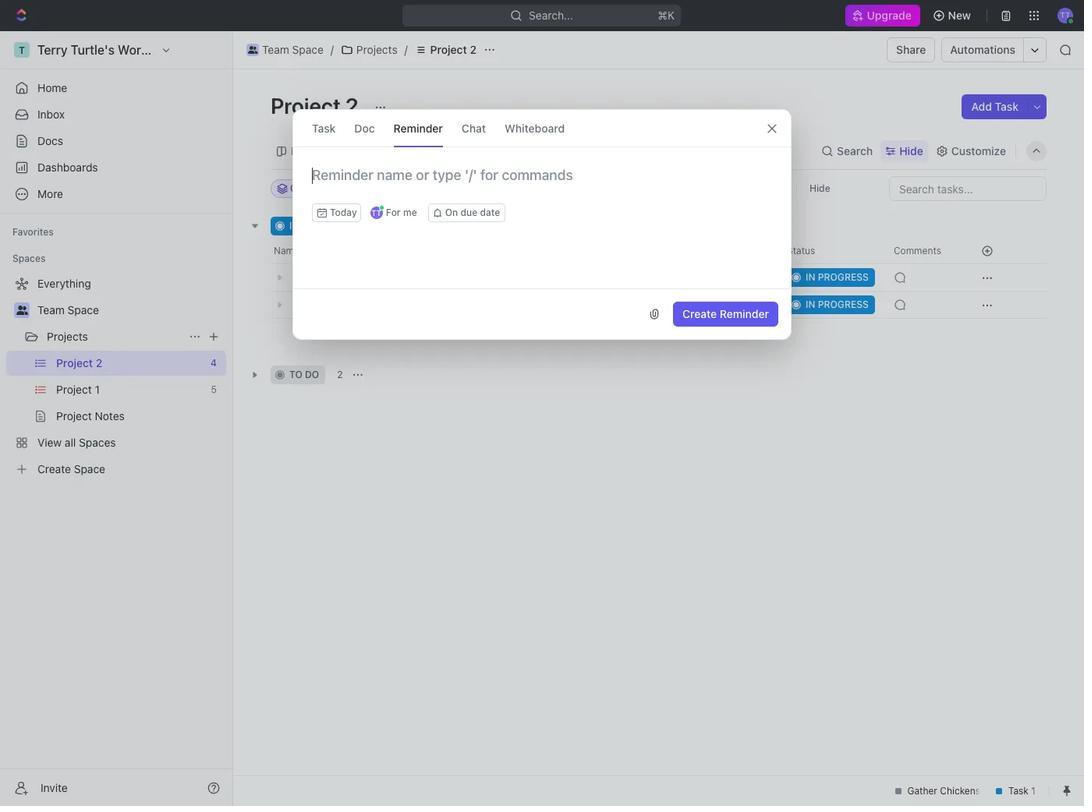 Task type: describe. For each thing, give the bounding box(es) containing it.
team space inside sidebar navigation
[[37, 303, 99, 317]]

for
[[386, 207, 401, 218]]

to do
[[289, 369, 319, 381]]

whiteboard
[[505, 121, 565, 135]]

progress
[[302, 220, 352, 232]]

upgrade link
[[846, 5, 920, 27]]

invite
[[41, 781, 68, 794]]

task inside dialog
[[312, 121, 336, 135]]

customize
[[951, 144, 1006, 157]]

share
[[896, 43, 926, 56]]

1 horizontal spatial add task
[[419, 220, 460, 232]]

chat button
[[462, 110, 486, 147]]

1 horizontal spatial space
[[292, 43, 324, 56]]

1 / from the left
[[331, 43, 334, 56]]

automations button
[[942, 38, 1023, 62]]

hide button
[[881, 140, 928, 162]]

new
[[948, 9, 971, 22]]

Reminder na﻿me or type '/' for commands text field
[[293, 166, 791, 204]]

1 vertical spatial add
[[419, 220, 437, 232]]

user group image inside sidebar navigation
[[16, 306, 28, 315]]

gantt link
[[527, 140, 558, 162]]

space inside 'tree'
[[68, 303, 99, 317]]

in progress
[[289, 220, 352, 232]]

dashboards link
[[6, 155, 226, 180]]

0 vertical spatial user group image
[[248, 46, 258, 54]]

project 2 link
[[411, 41, 480, 59]]

calendar
[[398, 144, 444, 157]]

doc button
[[354, 110, 375, 147]]

project inside project 2 link
[[430, 43, 467, 56]]

2 horizontal spatial add task
[[971, 100, 1019, 113]]

⌘k
[[658, 9, 675, 22]]

home link
[[6, 76, 226, 101]]

2 vertical spatial add task button
[[307, 323, 367, 342]]

board
[[291, 144, 321, 157]]

automations
[[950, 43, 1015, 56]]

in
[[289, 220, 299, 232]]

chat
[[462, 121, 486, 135]]

2 / from the left
[[404, 43, 408, 56]]

1 vertical spatial project 2
[[271, 93, 363, 119]]

projects link inside 'tree'
[[47, 324, 182, 349]]

inbox link
[[6, 102, 226, 127]]

tt
[[371, 208, 381, 218]]

task button
[[312, 110, 336, 147]]

favorites
[[12, 226, 54, 238]]

1 horizontal spatial add task button
[[400, 217, 466, 236]]

gantt
[[530, 144, 558, 157]]

add for the top add task button
[[971, 100, 992, 113]]

whiteboard button
[[505, 110, 565, 147]]

1 horizontal spatial projects
[[356, 43, 397, 56]]

today button
[[312, 204, 361, 222]]



Task type: vqa. For each thing, say whether or not it's contained in the screenshot.
Add for the bottommost Add Task button
yes



Task type: locate. For each thing, give the bounding box(es) containing it.
to
[[289, 369, 302, 381]]

1 vertical spatial reminder
[[720, 307, 769, 321]]

docs
[[37, 134, 63, 147]]

1 horizontal spatial add
[[419, 220, 437, 232]]

user group image
[[248, 46, 258, 54], [16, 306, 28, 315]]

1 horizontal spatial projects link
[[337, 41, 401, 59]]

add
[[971, 100, 992, 113], [419, 220, 437, 232], [314, 325, 334, 338]]

create reminder button
[[673, 302, 778, 327]]

team
[[262, 43, 289, 56], [37, 303, 65, 317]]

0 horizontal spatial team space link
[[37, 298, 223, 323]]

0 horizontal spatial team space
[[37, 303, 99, 317]]

1 vertical spatial projects link
[[47, 324, 182, 349]]

0 vertical spatial project
[[430, 43, 467, 56]]

search
[[837, 144, 873, 157]]

1 vertical spatial team
[[37, 303, 65, 317]]

search button
[[817, 140, 878, 162]]

0 horizontal spatial /
[[331, 43, 334, 56]]

0 horizontal spatial add task
[[314, 325, 360, 338]]

table link
[[470, 140, 501, 162]]

hide button
[[803, 179, 837, 198]]

reminder up calendar
[[394, 121, 443, 135]]

list
[[350, 144, 369, 157]]

inbox
[[37, 108, 65, 121]]

0 horizontal spatial projects
[[47, 330, 88, 343]]

Search tasks... text field
[[890, 177, 1046, 200]]

1 vertical spatial team space
[[37, 303, 99, 317]]

1 horizontal spatial project
[[430, 43, 467, 56]]

search...
[[529, 9, 574, 22]]

0 horizontal spatial user group image
[[16, 306, 28, 315]]

table
[[473, 144, 501, 157]]

/
[[331, 43, 334, 56], [404, 43, 408, 56]]

space
[[292, 43, 324, 56], [68, 303, 99, 317]]

0 vertical spatial team space link
[[243, 41, 327, 59]]

1 vertical spatial projects
[[47, 330, 88, 343]]

1 horizontal spatial reminder
[[720, 307, 769, 321]]

add task up do
[[314, 325, 360, 338]]

2 vertical spatial add task
[[314, 325, 360, 338]]

tree containing team space
[[6, 271, 226, 482]]

tree
[[6, 271, 226, 482]]

create
[[682, 307, 717, 321]]

hide inside dropdown button
[[899, 144, 923, 157]]

customize button
[[931, 140, 1011, 162]]

0 vertical spatial add
[[971, 100, 992, 113]]

tree inside sidebar navigation
[[6, 271, 226, 482]]

today
[[330, 207, 357, 218]]

share button
[[887, 37, 935, 62]]

0 vertical spatial hide
[[899, 144, 923, 157]]

0 vertical spatial projects
[[356, 43, 397, 56]]

board link
[[288, 140, 321, 162]]

0 vertical spatial team
[[262, 43, 289, 56]]

projects link
[[337, 41, 401, 59], [47, 324, 182, 349]]

0 vertical spatial add task
[[971, 100, 1019, 113]]

task
[[995, 100, 1019, 113], [312, 121, 336, 135], [440, 220, 460, 232], [337, 325, 360, 338]]

team space link
[[243, 41, 327, 59], [37, 298, 223, 323]]

reminder inside button
[[720, 307, 769, 321]]

0 vertical spatial project 2
[[430, 43, 476, 56]]

reminder button
[[394, 110, 443, 147]]

0 vertical spatial reminder
[[394, 121, 443, 135]]

me
[[403, 207, 417, 218]]

upgrade
[[868, 9, 912, 22]]

0 vertical spatial team space
[[262, 43, 324, 56]]

1 horizontal spatial team space link
[[243, 41, 327, 59]]

project 2 inside project 2 link
[[430, 43, 476, 56]]

1 horizontal spatial team space
[[262, 43, 324, 56]]

1 vertical spatial space
[[68, 303, 99, 317]]

0 horizontal spatial project 2
[[271, 93, 363, 119]]

1 vertical spatial hide
[[809, 182, 830, 194]]

projects inside 'tree'
[[47, 330, 88, 343]]

on due date button
[[428, 204, 506, 222]]

favorites button
[[6, 223, 60, 242]]

on due date
[[445, 207, 500, 218]]

1 vertical spatial add task
[[419, 220, 460, 232]]

add task
[[971, 100, 1019, 113], [419, 220, 460, 232], [314, 325, 360, 338]]

projects
[[356, 43, 397, 56], [47, 330, 88, 343]]

calendar link
[[395, 140, 444, 162]]

1 vertical spatial team space link
[[37, 298, 223, 323]]

1 horizontal spatial project 2
[[430, 43, 476, 56]]

1 vertical spatial user group image
[[16, 306, 28, 315]]

2 vertical spatial add
[[314, 325, 334, 338]]

0 vertical spatial projects link
[[337, 41, 401, 59]]

2 horizontal spatial add
[[971, 100, 992, 113]]

create reminder
[[682, 307, 769, 321]]

0 horizontal spatial reminder
[[394, 121, 443, 135]]

spaces
[[12, 253, 46, 264]]

0 horizontal spatial space
[[68, 303, 99, 317]]

docs link
[[6, 129, 226, 154]]

1 horizontal spatial team
[[262, 43, 289, 56]]

add task up customize
[[971, 100, 1019, 113]]

0 horizontal spatial add task button
[[307, 323, 367, 342]]

on
[[445, 207, 458, 218]]

for me
[[386, 207, 417, 218]]

0 horizontal spatial project
[[271, 93, 341, 119]]

0 horizontal spatial team
[[37, 303, 65, 317]]

add task down on
[[419, 220, 460, 232]]

0 horizontal spatial add
[[314, 325, 334, 338]]

team space link inside 'tree'
[[37, 298, 223, 323]]

project
[[430, 43, 467, 56], [271, 93, 341, 119]]

hide right search
[[899, 144, 923, 157]]

add for the bottom add task button
[[314, 325, 334, 338]]

do
[[305, 369, 319, 381]]

project 2
[[430, 43, 476, 56], [271, 93, 363, 119]]

hide inside button
[[809, 182, 830, 194]]

1 horizontal spatial hide
[[899, 144, 923, 157]]

2
[[470, 43, 476, 56], [345, 93, 359, 119], [370, 220, 376, 232], [337, 369, 343, 381]]

team inside sidebar navigation
[[37, 303, 65, 317]]

dialog
[[292, 109, 792, 340]]

due
[[460, 207, 477, 218]]

sidebar navigation
[[0, 31, 233, 806]]

hide down the search button
[[809, 182, 830, 194]]

home
[[37, 81, 67, 94]]

1 horizontal spatial /
[[404, 43, 408, 56]]

0 horizontal spatial hide
[[809, 182, 830, 194]]

reminder
[[394, 121, 443, 135], [720, 307, 769, 321]]

1 horizontal spatial user group image
[[248, 46, 258, 54]]

hide
[[899, 144, 923, 157], [809, 182, 830, 194]]

add task button
[[962, 94, 1028, 119], [400, 217, 466, 236], [307, 323, 367, 342]]

0 horizontal spatial projects link
[[47, 324, 182, 349]]

0 vertical spatial add task button
[[962, 94, 1028, 119]]

reminder right "create"
[[720, 307, 769, 321]]

team space
[[262, 43, 324, 56], [37, 303, 99, 317]]

date
[[480, 207, 500, 218]]

2 horizontal spatial add task button
[[962, 94, 1028, 119]]

doc
[[354, 121, 375, 135]]

new button
[[926, 3, 980, 28]]

dialog containing task
[[292, 109, 792, 340]]

1 vertical spatial add task button
[[400, 217, 466, 236]]

1 vertical spatial project
[[271, 93, 341, 119]]

list link
[[347, 140, 369, 162]]

dashboards
[[37, 161, 98, 174]]

0 vertical spatial space
[[292, 43, 324, 56]]



